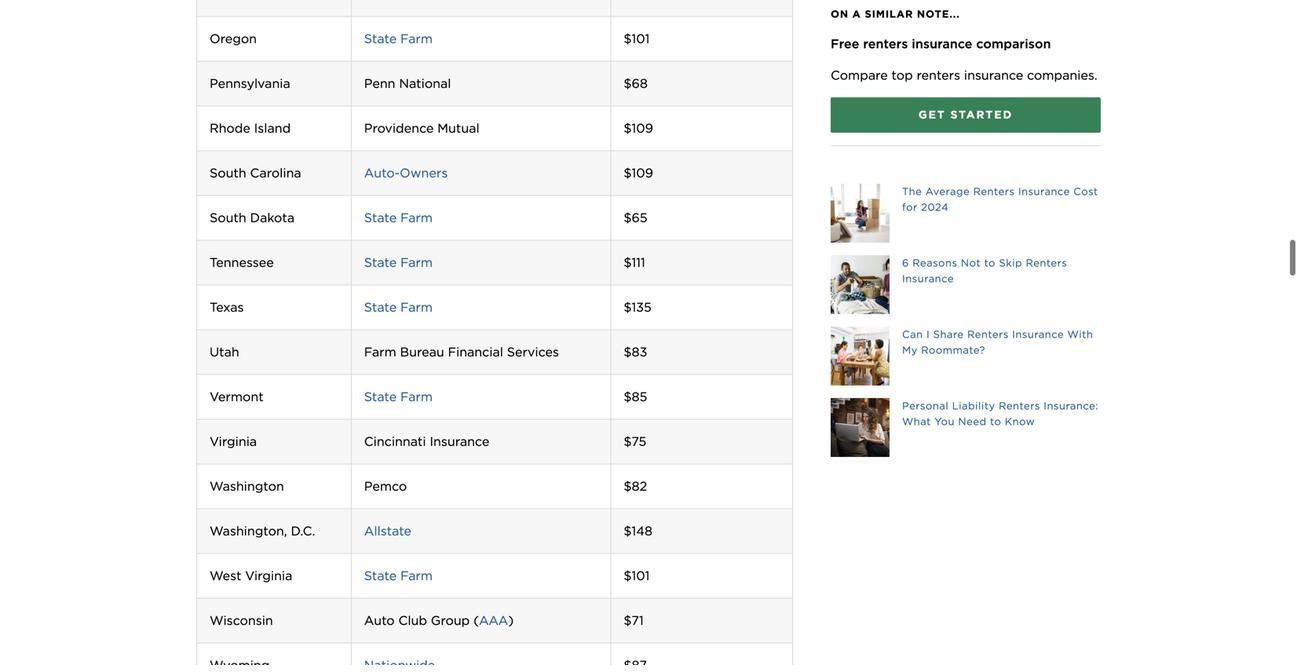 Task type: vqa. For each thing, say whether or not it's contained in the screenshot.


Task type: locate. For each thing, give the bounding box(es) containing it.
renters right skip
[[1026, 257, 1067, 269]]

virginia
[[210, 434, 257, 449], [245, 568, 292, 583]]

texas
[[210, 299, 244, 315]]

insurance down comparison
[[964, 68, 1023, 83]]

2 south from the top
[[210, 210, 246, 225]]

allstate
[[364, 523, 411, 539]]

farm for oregon
[[400, 31, 433, 46]]

0 vertical spatial south
[[210, 165, 246, 181]]

virginia down vermont
[[210, 434, 257, 449]]

3 state farm from the top
[[364, 255, 433, 270]]

reasons
[[913, 257, 958, 269]]

0 vertical spatial $109
[[624, 120, 653, 136]]

1 $109 from the top
[[624, 120, 653, 136]]

1 horizontal spatial renters
[[917, 68, 960, 83]]

1 vertical spatial $109
[[624, 165, 653, 181]]

skip
[[999, 257, 1022, 269]]

6 state farm from the top
[[364, 568, 433, 583]]

insurance left "cost"
[[1018, 185, 1070, 197]]

companies.
[[1027, 68, 1098, 83]]

liability
[[952, 400, 995, 412]]

4 state farm link from the top
[[364, 299, 433, 315]]

$109 up $65
[[624, 165, 653, 181]]

south left "dakota"
[[210, 210, 246, 225]]

state farm link
[[364, 31, 433, 46], [364, 210, 433, 225], [364, 255, 433, 270], [364, 299, 433, 315], [364, 389, 433, 404], [364, 568, 433, 583]]

1 south from the top
[[210, 165, 246, 181]]

started
[[951, 108, 1013, 121]]

$75
[[624, 434, 646, 449]]

compare
[[831, 68, 888, 83]]

1 vertical spatial south
[[210, 210, 246, 225]]

5 state farm link from the top
[[364, 389, 433, 404]]

0 vertical spatial $101
[[624, 31, 650, 46]]

$68
[[624, 76, 648, 91]]

insurance down reasons
[[902, 272, 954, 285]]

auto club group ( aaa )
[[364, 613, 514, 628]]

penn national
[[364, 76, 451, 91]]

insurance inside "can i share renters insurance with my roommate?"
[[1012, 328, 1064, 340]]

$135
[[624, 299, 651, 315]]

5 state from the top
[[364, 389, 397, 404]]

cincinnati
[[364, 434, 426, 449]]

allstate link
[[364, 523, 411, 539]]

insurance down note...
[[912, 36, 972, 51]]

$101 up "$68"
[[624, 31, 650, 46]]

$83
[[624, 344, 647, 360]]

providence mutual
[[364, 120, 479, 136]]

$109 down "$68"
[[624, 120, 653, 136]]

farm for texas
[[400, 299, 433, 315]]

services
[[507, 344, 559, 360]]

free renters insurance comparison
[[831, 36, 1051, 51]]

2 state from the top
[[364, 210, 397, 225]]

2 state farm from the top
[[364, 210, 433, 225]]

south carolina
[[210, 165, 301, 181]]

6 state from the top
[[364, 568, 397, 583]]

1 vertical spatial insurance
[[964, 68, 1023, 83]]

6 state farm link from the top
[[364, 568, 433, 583]]

4 state farm from the top
[[364, 299, 433, 315]]

renters down 'free renters insurance comparison'
[[917, 68, 960, 83]]

renters up roommate?
[[967, 328, 1009, 340]]

tennessee
[[210, 255, 274, 270]]

1 state farm link from the top
[[364, 31, 433, 46]]

roommate?
[[921, 344, 985, 356]]

the
[[902, 185, 922, 197]]

$65
[[624, 210, 647, 225]]

state farm for tennessee
[[364, 255, 433, 270]]

$101
[[624, 31, 650, 46], [624, 568, 650, 583]]

financial
[[448, 344, 503, 360]]

insurance right the cincinnati
[[430, 434, 489, 449]]

need
[[958, 415, 987, 428]]

state for oregon
[[364, 31, 397, 46]]

3 state farm link from the top
[[364, 255, 433, 270]]

renters inside personal liability renters insurance: what you need to know
[[999, 400, 1040, 412]]

get started link
[[831, 97, 1101, 133]]

auto
[[364, 613, 395, 628]]

2 $101 from the top
[[624, 568, 650, 583]]

insurance
[[912, 36, 972, 51], [964, 68, 1023, 83]]

state for texas
[[364, 299, 397, 315]]

5 state farm from the top
[[364, 389, 433, 404]]

2 $109 from the top
[[624, 165, 653, 181]]

renters
[[863, 36, 908, 51], [917, 68, 960, 83]]

to inside personal liability renters insurance: what you need to know
[[990, 415, 1001, 428]]

for
[[902, 201, 918, 213]]

1 vertical spatial to
[[990, 415, 1001, 428]]

)
[[508, 613, 514, 628]]

farm for tennessee
[[400, 255, 433, 270]]

on a similar note...
[[831, 8, 960, 20]]

6
[[902, 257, 909, 269]]

comparison
[[976, 36, 1051, 51]]

2 state farm link from the top
[[364, 210, 433, 225]]

renters up know
[[999, 400, 1040, 412]]

4 state from the top
[[364, 299, 397, 315]]

state farm link for tennessee
[[364, 255, 433, 270]]

0 vertical spatial to
[[984, 257, 996, 269]]

$101 for oregon
[[624, 31, 650, 46]]

1 state from the top
[[364, 31, 397, 46]]

virginia right west in the left of the page
[[245, 568, 292, 583]]

to right need
[[990, 415, 1001, 428]]

$101 down $148
[[624, 568, 650, 583]]

rhode island
[[210, 120, 291, 136]]

farm for west virginia
[[400, 568, 433, 583]]

south
[[210, 165, 246, 181], [210, 210, 246, 225]]

club
[[398, 613, 427, 628]]

to right not
[[984, 257, 996, 269]]

$148
[[624, 523, 653, 539]]

farm
[[400, 31, 433, 46], [400, 210, 433, 225], [400, 255, 433, 270], [400, 299, 433, 315], [364, 344, 396, 360], [400, 389, 433, 404], [400, 568, 433, 583]]

insurance
[[1018, 185, 1070, 197], [902, 272, 954, 285], [1012, 328, 1064, 340], [430, 434, 489, 449]]

renters down "similar"
[[863, 36, 908, 51]]

$109 for south carolina
[[624, 165, 653, 181]]

3 state from the top
[[364, 255, 397, 270]]

farm for vermont
[[400, 389, 433, 404]]

to inside '6 reasons not to skip renters insurance'
[[984, 257, 996, 269]]

state farm for texas
[[364, 299, 433, 315]]

insurance left with at the right
[[1012, 328, 1064, 340]]

state farm
[[364, 31, 433, 46], [364, 210, 433, 225], [364, 255, 433, 270], [364, 299, 433, 315], [364, 389, 433, 404], [364, 568, 433, 583]]

south down rhode
[[210, 165, 246, 181]]

oregon
[[210, 31, 257, 46]]

cincinnati insurance
[[364, 434, 489, 449]]

$109 for rhode island
[[624, 120, 653, 136]]

renters right average
[[973, 185, 1015, 197]]

1 state farm from the top
[[364, 31, 433, 46]]

0 vertical spatial virginia
[[210, 434, 257, 449]]

with
[[1067, 328, 1093, 340]]

state
[[364, 31, 397, 46], [364, 210, 397, 225], [364, 255, 397, 270], [364, 299, 397, 315], [364, 389, 397, 404], [364, 568, 397, 583]]

national
[[399, 76, 451, 91]]

$82
[[624, 478, 647, 494]]

vermont
[[210, 389, 264, 404]]

1 $101 from the top
[[624, 31, 650, 46]]

1 vertical spatial $101
[[624, 568, 650, 583]]

insurance inside the average renters insurance cost for 2024
[[1018, 185, 1070, 197]]

$85
[[624, 389, 647, 404]]

2024
[[921, 201, 949, 213]]

state farm for oregon
[[364, 31, 433, 46]]

my
[[902, 344, 918, 356]]

renters
[[973, 185, 1015, 197], [1026, 257, 1067, 269], [967, 328, 1009, 340], [999, 400, 1040, 412]]

the average renters insurance cost for 2024
[[902, 185, 1098, 213]]

0 vertical spatial renters
[[863, 36, 908, 51]]

auto-owners link
[[364, 165, 448, 181]]

west virginia
[[210, 568, 292, 583]]



Task type: describe. For each thing, give the bounding box(es) containing it.
i
[[927, 328, 930, 340]]

state for south dakota
[[364, 210, 397, 225]]

$101 for west virginia
[[624, 568, 650, 583]]

aaa link
[[479, 613, 508, 628]]

rhode
[[210, 120, 250, 136]]

the average renters insurance cost for 2024 link
[[831, 184, 1101, 243]]

know
[[1005, 415, 1035, 428]]

washington,
[[210, 523, 287, 539]]

not
[[961, 257, 981, 269]]

insurance inside '6 reasons not to skip renters insurance'
[[902, 272, 954, 285]]

owners
[[400, 165, 448, 181]]

d.c.
[[291, 523, 315, 539]]

farm bureau financial services
[[364, 344, 559, 360]]

1 vertical spatial virginia
[[245, 568, 292, 583]]

state farm link for west virginia
[[364, 568, 433, 583]]

aaa
[[479, 613, 508, 628]]

$71
[[624, 613, 644, 628]]

wisconsin
[[210, 613, 273, 628]]

state farm link for oregon
[[364, 31, 433, 46]]

can i share renters insurance with my roommate? link
[[831, 327, 1101, 386]]

mutual
[[437, 120, 479, 136]]

what
[[902, 415, 931, 428]]

auto-owners
[[364, 165, 448, 181]]

state farm link for south dakota
[[364, 210, 433, 225]]

can
[[902, 328, 923, 340]]

providence
[[364, 120, 434, 136]]

state farm for south dakota
[[364, 210, 433, 225]]

penn
[[364, 76, 395, 91]]

$111
[[624, 255, 645, 270]]

west
[[210, 568, 241, 583]]

top
[[892, 68, 913, 83]]

south for south carolina
[[210, 165, 246, 181]]

utah
[[210, 344, 239, 360]]

island
[[254, 120, 291, 136]]

bureau
[[400, 344, 444, 360]]

6 reasons not to skip renters insurance
[[902, 257, 1067, 285]]

0 vertical spatial insurance
[[912, 36, 972, 51]]

group
[[431, 613, 470, 628]]

state farm link for vermont
[[364, 389, 433, 404]]

personal
[[902, 400, 949, 412]]

south for south dakota
[[210, 210, 246, 225]]

auto-
[[364, 165, 400, 181]]

free
[[831, 36, 859, 51]]

washington
[[210, 478, 284, 494]]

average
[[925, 185, 970, 197]]

personal liability renters insurance: what you need to know
[[902, 400, 1099, 428]]

washington, d.c.
[[210, 523, 315, 539]]

get started
[[919, 108, 1013, 121]]

state for west virginia
[[364, 568, 397, 583]]

similar
[[865, 8, 913, 20]]

1 vertical spatial renters
[[917, 68, 960, 83]]

pemco
[[364, 478, 407, 494]]

on
[[831, 8, 849, 20]]

6 reasons not to skip renters insurance link
[[831, 255, 1101, 314]]

(
[[474, 613, 479, 628]]

state farm for vermont
[[364, 389, 433, 404]]

state for vermont
[[364, 389, 397, 404]]

dakota
[[250, 210, 295, 225]]

carolina
[[250, 165, 301, 181]]

0 horizontal spatial renters
[[863, 36, 908, 51]]

cost
[[1073, 185, 1098, 197]]

personal liability renters insurance: what you need to know link
[[831, 398, 1101, 457]]

state for tennessee
[[364, 255, 397, 270]]

a
[[852, 8, 861, 20]]

renters inside the average renters insurance cost for 2024
[[973, 185, 1015, 197]]

renters inside '6 reasons not to skip renters insurance'
[[1026, 257, 1067, 269]]

share
[[933, 328, 964, 340]]

south dakota
[[210, 210, 295, 225]]

renters inside "can i share renters insurance with my roommate?"
[[967, 328, 1009, 340]]

farm for south dakota
[[400, 210, 433, 225]]

get
[[919, 108, 946, 121]]

note...
[[917, 8, 960, 20]]

you
[[935, 415, 955, 428]]

state farm link for texas
[[364, 299, 433, 315]]

state farm for west virginia
[[364, 568, 433, 583]]

insurance:
[[1044, 400, 1099, 412]]

can i share renters insurance with my roommate?
[[902, 328, 1093, 356]]

pennsylvania
[[210, 76, 290, 91]]

compare top renters insurance companies.
[[831, 68, 1098, 83]]



